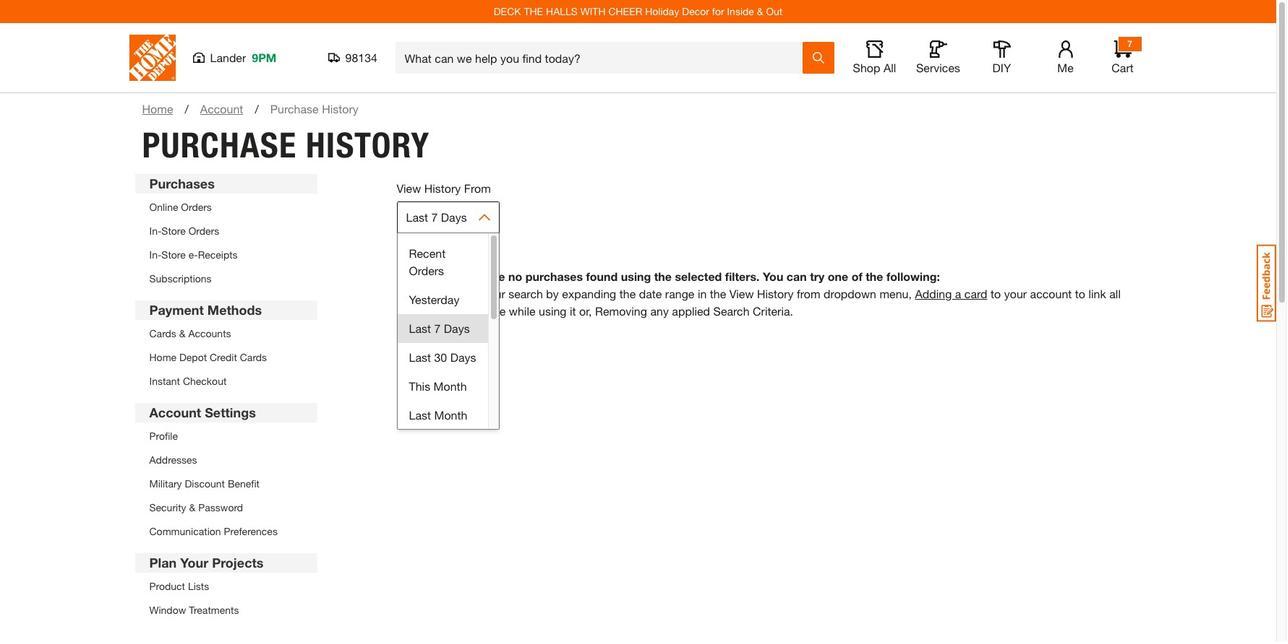Task type: describe. For each thing, give the bounding box(es) containing it.
30
[[434, 351, 447, 364]]

What can we help you find today? search field
[[405, 43, 802, 73]]

checkout
[[183, 375, 227, 388]]

try
[[810, 270, 825, 283]]

2 to from the left
[[1075, 287, 1085, 301]]

the
[[524, 5, 543, 17]]

communication preferences
[[149, 526, 278, 538]]

communication preferences link
[[149, 526, 278, 538]]

selected
[[675, 270, 722, 283]]

password
[[198, 502, 243, 514]]

to your account to link all purchases made while using it or, removing any applied search criteria.
[[420, 287, 1121, 318]]

following:
[[886, 270, 940, 283]]

& for password
[[189, 502, 195, 514]]

all
[[884, 61, 896, 74]]

7 inside cart 7
[[1127, 38, 1132, 49]]

this
[[409, 380, 430, 393]]

projects
[[212, 555, 264, 571]]

any
[[650, 304, 669, 318]]

criteria.
[[753, 304, 793, 318]]

instant checkout
[[149, 375, 227, 388]]

account for account
[[200, 102, 243, 116]]

cards & accounts
[[149, 328, 231, 340]]

last for last 7 days option
[[409, 322, 431, 336]]

filters.
[[725, 270, 760, 283]]

instant
[[149, 375, 180, 388]]

payment methods
[[149, 302, 262, 318]]

home depot credit cards
[[149, 351, 267, 364]]

accounts
[[188, 328, 231, 340]]

adding a card link
[[915, 287, 987, 301]]

menu,
[[880, 287, 912, 301]]

diy
[[993, 61, 1011, 74]]

in- for in-store e-receipts
[[149, 249, 162, 261]]

your for account
[[1004, 287, 1027, 301]]

last inside button
[[406, 210, 428, 224]]

one
[[828, 270, 848, 283]]

window treatments
[[149, 604, 239, 617]]

last for last month option
[[409, 409, 431, 422]]

98134 button
[[328, 51, 378, 65]]

yesterday
[[409, 293, 459, 307]]

payment
[[149, 302, 204, 318]]

in-store orders
[[149, 225, 219, 237]]

credit
[[210, 351, 237, 364]]

the right the in
[[710, 287, 726, 301]]

benefit
[[228, 478, 260, 490]]

the home depot logo image
[[129, 35, 175, 81]]

online orders
[[149, 201, 212, 213]]

while
[[509, 304, 535, 318]]

services button
[[915, 40, 961, 75]]

list box containing recent orders
[[397, 234, 488, 643]]

window treatments link
[[149, 604, 239, 617]]

product lists link
[[149, 581, 209, 593]]

store for e-
[[161, 249, 186, 261]]

2 / from the left
[[255, 102, 259, 116]]

Last 7 Days button
[[397, 202, 499, 234]]

dropdown
[[824, 287, 876, 301]]

last 7 days inside option
[[409, 322, 470, 336]]

military
[[149, 478, 182, 490]]

depot
[[179, 351, 207, 364]]

can
[[787, 270, 807, 283]]

decor
[[682, 5, 709, 17]]

1 vertical spatial orders
[[188, 225, 219, 237]]

recent orders option
[[397, 239, 488, 286]]

shop all button
[[851, 40, 898, 75]]

me
[[1057, 61, 1074, 74]]

addresses link
[[149, 454, 197, 466]]

for
[[712, 5, 724, 17]]

1 to from the left
[[991, 287, 1001, 301]]

there
[[456, 270, 484, 283]]

home for home depot credit cards
[[149, 351, 177, 364]]

subscriptions
[[149, 273, 212, 285]]

recent orders
[[409, 247, 446, 278]]

me button
[[1042, 40, 1089, 75]]

sorry,
[[420, 270, 453, 283]]

shop all
[[853, 61, 896, 74]]

plan your projects
[[149, 555, 264, 571]]

home for home
[[142, 102, 173, 116]]

no
[[508, 270, 522, 283]]

recent
[[409, 247, 446, 260]]

link
[[1089, 287, 1106, 301]]

0 horizontal spatial cards
[[149, 328, 176, 340]]

month for this month
[[434, 380, 467, 393]]

discount
[[185, 478, 225, 490]]

broadening your search by expanding the date range in the view history from dropdown menu, adding a card
[[420, 287, 987, 301]]

settings
[[205, 405, 256, 421]]

the up date
[[654, 270, 672, 283]]

lander 9pm
[[210, 51, 276, 64]]

0 horizontal spatial view
[[397, 181, 421, 195]]

account
[[1030, 287, 1072, 301]]

9pm
[[252, 51, 276, 64]]

security & password link
[[149, 502, 243, 514]]

7 inside last 7 days button
[[431, 210, 438, 224]]

last month
[[409, 409, 467, 422]]

days for last 7 days option
[[444, 322, 470, 336]]

from
[[464, 181, 491, 195]]

home link
[[142, 101, 173, 118]]

window
[[149, 604, 186, 617]]

this month option
[[397, 372, 488, 401]]

are
[[487, 270, 505, 283]]

range
[[665, 287, 694, 301]]

purchases
[[149, 176, 215, 192]]

product lists
[[149, 581, 209, 593]]

your for search
[[483, 287, 505, 301]]

made
[[477, 304, 506, 318]]

feedback link image
[[1257, 244, 1276, 322]]

account for account settings
[[149, 405, 201, 421]]

inside
[[727, 5, 754, 17]]



Task type: vqa. For each thing, say whether or not it's contained in the screenshot.
'The' to the middle
no



Task type: locate. For each thing, give the bounding box(es) containing it.
/
[[185, 102, 189, 116], [255, 102, 259, 116]]

cards & accounts link
[[149, 328, 231, 340]]

military discount benefit
[[149, 478, 260, 490]]

month inside last month option
[[434, 409, 467, 422]]

last 7 days
[[406, 210, 467, 224], [409, 322, 470, 336]]

profile link
[[149, 430, 178, 443]]

purchases up by
[[525, 270, 583, 283]]

store
[[161, 225, 186, 237], [161, 249, 186, 261]]

this month
[[409, 380, 467, 393]]

days down "view history from"
[[441, 210, 467, 224]]

last 30 days
[[409, 351, 476, 364]]

0 vertical spatial orders
[[181, 201, 212, 213]]

0 vertical spatial in-
[[149, 225, 162, 237]]

lists
[[188, 581, 209, 593]]

7 inside last 7 days option
[[434, 322, 441, 336]]

preferences
[[224, 526, 278, 538]]

purchase down account link
[[142, 124, 297, 166]]

2 your from the left
[[1004, 287, 1027, 301]]

account
[[200, 102, 243, 116], [149, 405, 201, 421]]

your down are at the left
[[483, 287, 505, 301]]

your left account
[[1004, 287, 1027, 301]]

broadening
[[420, 287, 479, 301]]

in- up subscriptions link on the left
[[149, 249, 162, 261]]

1 horizontal spatial /
[[255, 102, 259, 116]]

last 30 days option
[[397, 343, 488, 372]]

by
[[546, 287, 559, 301]]

from
[[797, 287, 820, 301]]

orders up in-store e-receipts
[[188, 225, 219, 237]]

in
[[698, 287, 707, 301]]

1 vertical spatial 7
[[431, 210, 438, 224]]

1 vertical spatial month
[[434, 409, 467, 422]]

&
[[757, 5, 763, 17], [179, 328, 186, 340], [189, 502, 195, 514]]

1 horizontal spatial &
[[189, 502, 195, 514]]

1 vertical spatial purchase history
[[142, 124, 430, 166]]

1 vertical spatial purchases
[[420, 304, 473, 318]]

last 7 days inside button
[[406, 210, 467, 224]]

0 horizontal spatial using
[[539, 304, 567, 318]]

a
[[955, 287, 961, 301]]

cards right credit
[[240, 351, 267, 364]]

1 vertical spatial days
[[444, 322, 470, 336]]

out
[[766, 5, 783, 17]]

online
[[149, 201, 178, 213]]

1 vertical spatial in-
[[149, 249, 162, 261]]

0 vertical spatial cards
[[149, 328, 176, 340]]

1 horizontal spatial using
[[621, 270, 651, 283]]

purchase history
[[270, 102, 359, 116], [142, 124, 430, 166]]

2 horizontal spatial &
[[757, 5, 763, 17]]

days right the '30'
[[450, 351, 476, 364]]

1 / from the left
[[185, 102, 189, 116]]

1 vertical spatial last 7 days
[[409, 322, 470, 336]]

2 vertical spatial 7
[[434, 322, 441, 336]]

date
[[639, 287, 662, 301]]

cart
[[1112, 61, 1134, 74]]

account settings
[[149, 405, 256, 421]]

using up date
[[621, 270, 651, 283]]

orders down the recent
[[409, 264, 444, 278]]

the
[[654, 270, 672, 283], [866, 270, 883, 283], [619, 287, 636, 301], [710, 287, 726, 301]]

view history from
[[397, 181, 491, 195]]

0 vertical spatial last 7 days
[[406, 210, 467, 224]]

0 horizontal spatial to
[[991, 287, 1001, 301]]

applied
[[672, 304, 710, 318]]

last month option
[[397, 401, 488, 430]]

search
[[713, 304, 750, 318]]

days inside button
[[441, 210, 467, 224]]

last 7 days option
[[397, 315, 488, 343]]

0 horizontal spatial purchases
[[420, 304, 473, 318]]

account down lander
[[200, 102, 243, 116]]

1 vertical spatial view
[[729, 287, 754, 301]]

month down last 30 days 'option'
[[434, 380, 467, 393]]

cards down payment
[[149, 328, 176, 340]]

0 vertical spatial store
[[161, 225, 186, 237]]

2 vertical spatial days
[[450, 351, 476, 364]]

7 up cart
[[1127, 38, 1132, 49]]

days inside option
[[444, 322, 470, 336]]

1 horizontal spatial cards
[[240, 351, 267, 364]]

it
[[570, 304, 576, 318]]

month for last month
[[434, 409, 467, 422]]

& right security on the left of the page
[[189, 502, 195, 514]]

1 horizontal spatial view
[[729, 287, 754, 301]]

1 horizontal spatial purchases
[[525, 270, 583, 283]]

1 your from the left
[[483, 287, 505, 301]]

days down yesterday option
[[444, 322, 470, 336]]

2 store from the top
[[161, 249, 186, 261]]

month down this month option
[[434, 409, 467, 422]]

communication
[[149, 526, 221, 538]]

to right card
[[991, 287, 1001, 301]]

store left e-
[[161, 249, 186, 261]]

/ right home link
[[185, 102, 189, 116]]

home
[[142, 102, 173, 116], [149, 351, 177, 364]]

0 vertical spatial 7
[[1127, 38, 1132, 49]]

holiday
[[645, 5, 679, 17]]

0 vertical spatial month
[[434, 380, 467, 393]]

adding
[[915, 287, 952, 301]]

view up last 7 days button
[[397, 181, 421, 195]]

0 horizontal spatial &
[[179, 328, 186, 340]]

your inside to your account to link all purchases made while using it or, removing any applied search criteria.
[[1004, 287, 1027, 301]]

last down yesterday
[[409, 322, 431, 336]]

98134
[[345, 51, 377, 64]]

cheer
[[608, 5, 642, 17]]

methods
[[207, 302, 262, 318]]

1 store from the top
[[161, 225, 186, 237]]

home depot credit cards link
[[149, 351, 267, 364]]

in- for in-store orders
[[149, 225, 162, 237]]

home down "the home depot logo"
[[142, 102, 173, 116]]

0 horizontal spatial your
[[483, 287, 505, 301]]

1 vertical spatial using
[[539, 304, 567, 318]]

7 down yesterday option
[[434, 322, 441, 336]]

to left link
[[1075, 287, 1085, 301]]

0 vertical spatial purchase history
[[270, 102, 359, 116]]

instant checkout link
[[149, 375, 227, 388]]

orders
[[181, 201, 212, 213], [188, 225, 219, 237], [409, 264, 444, 278]]

days for last 30 days 'option'
[[450, 351, 476, 364]]

1 vertical spatial &
[[179, 328, 186, 340]]

0 vertical spatial view
[[397, 181, 421, 195]]

yesterday option
[[397, 286, 488, 315]]

using down by
[[539, 304, 567, 318]]

all
[[1109, 287, 1121, 301]]

in- down the online
[[149, 225, 162, 237]]

last up the recent
[[406, 210, 428, 224]]

with
[[580, 5, 606, 17]]

1 vertical spatial purchase
[[142, 124, 297, 166]]

view down the 'filters.'
[[729, 287, 754, 301]]

store down online orders link
[[161, 225, 186, 237]]

last down 'this'
[[409, 409, 431, 422]]

home up instant
[[149, 351, 177, 364]]

addresses
[[149, 454, 197, 466]]

0 horizontal spatial /
[[185, 102, 189, 116]]

store for orders
[[161, 225, 186, 237]]

days inside 'option'
[[450, 351, 476, 364]]

1 vertical spatial account
[[149, 405, 201, 421]]

plan
[[149, 555, 177, 571]]

last 7 days down "view history from"
[[406, 210, 467, 224]]

0 vertical spatial purchase
[[270, 102, 319, 116]]

orders for online orders
[[181, 201, 212, 213]]

last inside 'option'
[[409, 351, 431, 364]]

0 vertical spatial &
[[757, 5, 763, 17]]

search
[[508, 287, 543, 301]]

expanding
[[562, 287, 616, 301]]

deck the halls with cheer holiday decor for inside & out
[[494, 5, 783, 17]]

2 vertical spatial &
[[189, 502, 195, 514]]

purchases
[[525, 270, 583, 283], [420, 304, 473, 318]]

0 vertical spatial account
[[200, 102, 243, 116]]

orders inside the recent orders
[[409, 264, 444, 278]]

1 vertical spatial store
[[161, 249, 186, 261]]

0 vertical spatial home
[[142, 102, 173, 116]]

0 vertical spatial days
[[441, 210, 467, 224]]

sorry, there are no purchases found using the selected filters. you can try one of the following:
[[420, 270, 940, 283]]

found
[[586, 270, 618, 283]]

treatments
[[189, 604, 239, 617]]

the right of
[[866, 270, 883, 283]]

& down payment
[[179, 328, 186, 340]]

0 vertical spatial using
[[621, 270, 651, 283]]

your
[[180, 555, 208, 571]]

& for accounts
[[179, 328, 186, 340]]

2 in- from the top
[[149, 249, 162, 261]]

deck the halls with cheer holiday decor for inside & out link
[[494, 5, 783, 17]]

1 horizontal spatial your
[[1004, 287, 1027, 301]]

month inside this month option
[[434, 380, 467, 393]]

in-store e-receipts
[[149, 249, 238, 261]]

last 7 days down yesterday option
[[409, 322, 470, 336]]

0 vertical spatial purchases
[[525, 270, 583, 283]]

/ right account link
[[255, 102, 259, 116]]

subscriptions link
[[149, 273, 212, 285]]

2 vertical spatial orders
[[409, 264, 444, 278]]

services
[[916, 61, 960, 74]]

security
[[149, 502, 186, 514]]

7 down "view history from"
[[431, 210, 438, 224]]

orders for recent orders
[[409, 264, 444, 278]]

in-store e-receipts link
[[149, 249, 238, 261]]

1 vertical spatial cards
[[240, 351, 267, 364]]

using inside to your account to link all purchases made while using it or, removing any applied search criteria.
[[539, 304, 567, 318]]

history
[[322, 102, 359, 116], [306, 124, 430, 166], [424, 181, 461, 195], [757, 287, 794, 301]]

1 horizontal spatial to
[[1075, 287, 1085, 301]]

the up removing
[[619, 287, 636, 301]]

purchases down broadening
[[420, 304, 473, 318]]

1 vertical spatial home
[[149, 351, 177, 364]]

days
[[441, 210, 467, 224], [444, 322, 470, 336], [450, 351, 476, 364]]

orders up in-store orders link
[[181, 201, 212, 213]]

account up profile link
[[149, 405, 201, 421]]

purchases inside to your account to link all purchases made while using it or, removing any applied search criteria.
[[420, 304, 473, 318]]

you
[[763, 270, 783, 283]]

military discount benefit link
[[149, 478, 260, 490]]

last left the '30'
[[409, 351, 431, 364]]

purchase down 9pm
[[270, 102, 319, 116]]

removing
[[595, 304, 647, 318]]

1 in- from the top
[[149, 225, 162, 237]]

shop
[[853, 61, 880, 74]]

last for last 30 days 'option'
[[409, 351, 431, 364]]

list box
[[397, 234, 488, 643]]

account link
[[200, 101, 243, 118]]

& left out
[[757, 5, 763, 17]]



